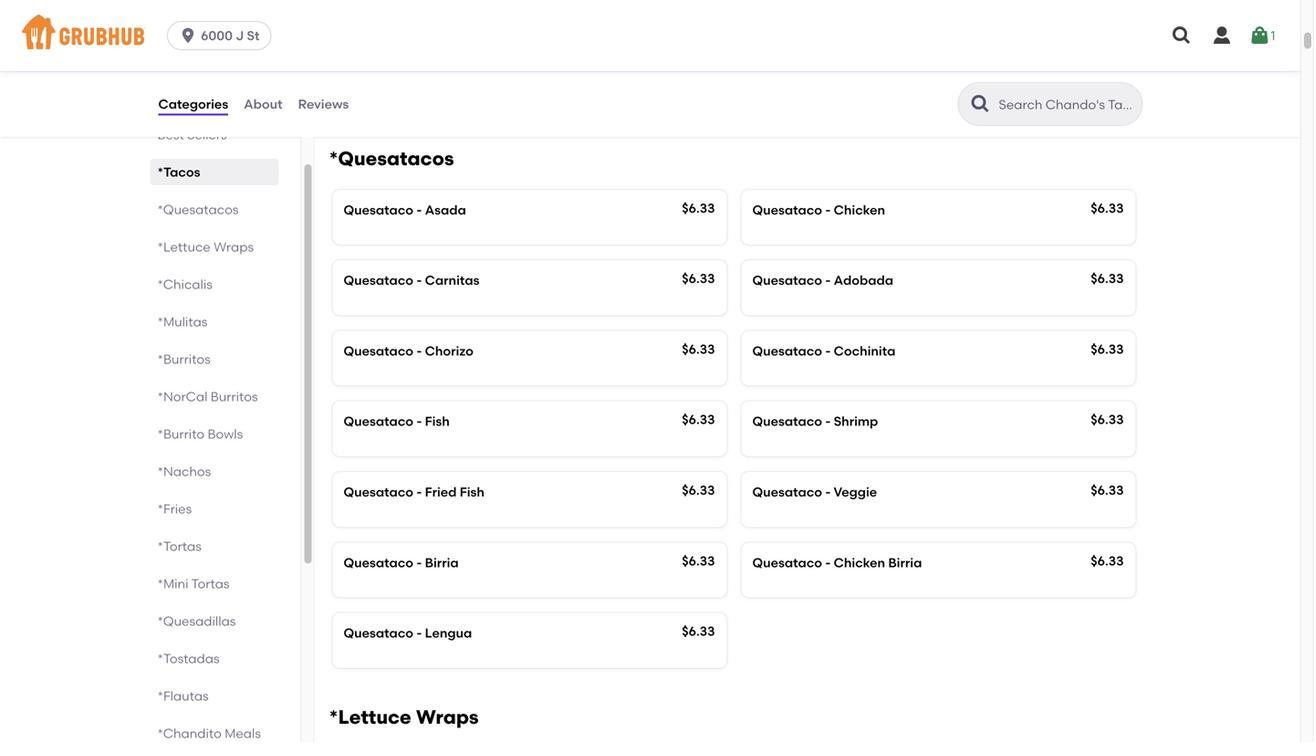 Task type: locate. For each thing, give the bounding box(es) containing it.
quesataco up "quesataco - shrimp" at the right bottom of the page
[[753, 343, 823, 359]]

*tortas
[[158, 539, 202, 554]]

- left spinach
[[377, 66, 383, 81]]

quesataco - birria
[[344, 555, 459, 570]]

0 horizontal spatial *lettuce
[[158, 239, 211, 255]]

chicken up adobada
[[834, 202, 886, 218]]

*nachos
[[158, 464, 211, 479]]

- up quesataco - adobada on the right of page
[[826, 202, 831, 218]]

*norcal burritos
[[158, 389, 258, 405]]

0 vertical spatial chicken
[[834, 202, 886, 218]]

svg image
[[1250, 25, 1271, 47]]

2 chicken from the top
[[834, 555, 886, 570]]

best
[[158, 127, 184, 142]]

$4.51
[[685, 64, 715, 79], [1094, 64, 1124, 79]]

1 horizontal spatial birria
[[889, 555, 923, 570]]

- left shrimp
[[826, 414, 831, 429]]

$6.33 for quesataco - chorizo
[[682, 341, 715, 357]]

quesataco left asada
[[344, 202, 414, 218]]

*norcal
[[158, 389, 208, 405]]

*flautas
[[158, 688, 209, 704]]

$6.33 for quesataco - chicken
[[1091, 200, 1124, 216]]

0 horizontal spatial taco
[[344, 66, 374, 81]]

*tacos
[[158, 164, 200, 180]]

taco up reviews
[[344, 66, 374, 81]]

*quesadillas
[[158, 614, 236, 629]]

quesataco left veggie
[[753, 484, 823, 500]]

6000 j st
[[201, 28, 260, 43]]

*lettuce wraps up *chicalis
[[158, 239, 254, 255]]

2 birria from the left
[[889, 555, 923, 570]]

categories
[[158, 96, 228, 112]]

- left the carnitas
[[417, 273, 422, 288]]

quesataco - adobada
[[753, 273, 894, 288]]

1 vertical spatial *quesatacos
[[158, 202, 239, 217]]

- left veggie
[[826, 484, 831, 500]]

*chandito
[[158, 726, 222, 741]]

1 $4.51 from the left
[[685, 64, 715, 79]]

*lettuce wraps
[[158, 239, 254, 255], [329, 706, 479, 729]]

shrimp
[[834, 414, 879, 429]]

quesataco for quesataco - chicken birria
[[753, 555, 823, 570]]

6000 j st button
[[167, 21, 279, 50]]

0 horizontal spatial *lettuce wraps
[[158, 239, 254, 255]]

*quesatacos down the *tacos
[[158, 202, 239, 217]]

*chicalis
[[158, 277, 213, 292]]

- for quesataco - lengua
[[417, 626, 422, 641]]

- left cochinita
[[826, 343, 831, 359]]

quesataco up quesataco - adobada on the right of page
[[753, 202, 823, 218]]

taco - potato
[[753, 66, 838, 81]]

taco for taco - potato
[[753, 66, 783, 81]]

*quesatacos
[[329, 147, 454, 170], [158, 202, 239, 217]]

quesataco down quesataco - veggie at the right bottom of the page
[[753, 555, 823, 570]]

quesataco for quesataco - shrimp
[[753, 414, 823, 429]]

cochinita
[[834, 343, 896, 359]]

taco
[[344, 66, 374, 81], [753, 66, 783, 81]]

taco for taco - spinach
[[344, 66, 374, 81]]

quesataco for quesataco - birria
[[344, 555, 414, 570]]

1 birria from the left
[[425, 555, 459, 570]]

$6.33 for quesataco - shrimp
[[1091, 412, 1124, 428]]

chicken
[[834, 202, 886, 218], [834, 555, 886, 570]]

1 horizontal spatial svg image
[[1172, 25, 1193, 47]]

- left the fried
[[417, 484, 422, 500]]

wraps
[[214, 239, 254, 255], [416, 706, 479, 729]]

chicken for quesataco - chicken birria
[[834, 555, 886, 570]]

quesataco
[[344, 202, 414, 218], [753, 202, 823, 218], [344, 273, 414, 288], [753, 273, 823, 288], [344, 343, 414, 359], [753, 343, 823, 359], [344, 414, 414, 429], [753, 414, 823, 429], [344, 484, 414, 500], [753, 484, 823, 500], [344, 555, 414, 570], [753, 555, 823, 570], [344, 626, 414, 641]]

0 vertical spatial wraps
[[214, 239, 254, 255]]

*mini
[[158, 576, 189, 592]]

1 horizontal spatial wraps
[[416, 706, 479, 729]]

1 horizontal spatial taco
[[753, 66, 783, 81]]

0 vertical spatial *lettuce
[[158, 239, 211, 255]]

0 vertical spatial *quesatacos
[[329, 147, 454, 170]]

- for quesataco - asada
[[417, 202, 422, 218]]

0 horizontal spatial birria
[[425, 555, 459, 570]]

quesataco left the lengua
[[344, 626, 414, 641]]

1 horizontal spatial *lettuce
[[329, 706, 412, 729]]

*lettuce wraps down quesataco - lengua
[[329, 706, 479, 729]]

quesataco for quesataco - fish
[[344, 414, 414, 429]]

- left asada
[[417, 202, 422, 218]]

$6.33
[[682, 200, 715, 216], [1091, 200, 1124, 216], [682, 271, 715, 286], [1091, 271, 1124, 286], [682, 341, 715, 357], [1091, 341, 1124, 357], [682, 412, 715, 428], [1091, 412, 1124, 428], [682, 483, 715, 498], [1091, 483, 1124, 498], [682, 553, 715, 569], [1091, 553, 1124, 569], [682, 624, 715, 639]]

- left adobada
[[826, 273, 831, 288]]

potato
[[795, 66, 838, 81]]

- left the lengua
[[417, 626, 422, 641]]

- left potato
[[787, 66, 792, 81]]

- down quesataco - veggie at the right bottom of the page
[[826, 555, 831, 570]]

0 horizontal spatial $4.51
[[685, 64, 715, 79]]

- for quesataco - fried fish
[[417, 484, 422, 500]]

fried
[[425, 484, 457, 500]]

- for quesataco - chicken birria
[[826, 555, 831, 570]]

birria
[[425, 555, 459, 570], [889, 555, 923, 570]]

quesataco for quesataco - chicken
[[753, 202, 823, 218]]

0 vertical spatial *lettuce wraps
[[158, 239, 254, 255]]

1 horizontal spatial $4.51
[[1094, 64, 1124, 79]]

*mini tortas
[[158, 576, 230, 592]]

quesataco left the fried
[[344, 484, 414, 500]]

$6.33 for quesataco - birria
[[682, 553, 715, 569]]

*fries
[[158, 501, 192, 517]]

main navigation navigation
[[0, 0, 1301, 71]]

Search Chando's Tacos search field
[[998, 96, 1137, 113]]

st
[[247, 28, 260, 43]]

taco left potato
[[753, 66, 783, 81]]

1 horizontal spatial *quesatacos
[[329, 147, 454, 170]]

quesataco down quesataco - chorizo in the top of the page
[[344, 414, 414, 429]]

1 vertical spatial fish
[[460, 484, 485, 500]]

*lettuce
[[158, 239, 211, 255], [329, 706, 412, 729]]

quesataco left chorizo on the top of page
[[344, 343, 414, 359]]

*chandito meals
[[158, 726, 261, 741]]

veggie
[[834, 484, 878, 500]]

*quesatacos up quesataco - asada
[[329, 147, 454, 170]]

quesataco left shrimp
[[753, 414, 823, 429]]

2 taco from the left
[[753, 66, 783, 81]]

1 vertical spatial chicken
[[834, 555, 886, 570]]

1 taco from the left
[[344, 66, 374, 81]]

bowls
[[208, 426, 243, 442]]

quesataco left the carnitas
[[344, 273, 414, 288]]

0 horizontal spatial svg image
[[179, 26, 197, 45]]

0 horizontal spatial fish
[[425, 414, 450, 429]]

quesataco - fish
[[344, 414, 450, 429]]

- up 'quesataco - fried fish'
[[417, 414, 422, 429]]

- for quesataco - veggie
[[826, 484, 831, 500]]

svg image
[[1172, 25, 1193, 47], [1212, 25, 1234, 47], [179, 26, 197, 45]]

tortas
[[191, 576, 230, 592]]

meals
[[225, 726, 261, 741]]

quesataco up quesataco - lengua
[[344, 555, 414, 570]]

carnitas
[[425, 273, 480, 288]]

quesataco - chorizo
[[344, 343, 474, 359]]

about button
[[243, 71, 284, 137]]

1 vertical spatial *lettuce wraps
[[329, 706, 479, 729]]

0 horizontal spatial *quesatacos
[[158, 202, 239, 217]]

chicken down veggie
[[834, 555, 886, 570]]

fish
[[425, 414, 450, 429], [460, 484, 485, 500]]

fish right the fried
[[460, 484, 485, 500]]

fish up the fried
[[425, 414, 450, 429]]

quesataco left adobada
[[753, 273, 823, 288]]

quesataco - chicken
[[753, 202, 886, 218]]

quesataco - carnitas
[[344, 273, 480, 288]]

taco - spinach
[[344, 66, 437, 81]]

1 chicken from the top
[[834, 202, 886, 218]]

0 vertical spatial fish
[[425, 414, 450, 429]]

- left chorizo on the top of page
[[417, 343, 422, 359]]

quesataco for quesataco - adobada
[[753, 273, 823, 288]]

- down 'quesataco - fried fish'
[[417, 555, 422, 570]]

-
[[377, 66, 383, 81], [787, 66, 792, 81], [417, 202, 422, 218], [826, 202, 831, 218], [417, 273, 422, 288], [826, 273, 831, 288], [417, 343, 422, 359], [826, 343, 831, 359], [417, 414, 422, 429], [826, 414, 831, 429], [417, 484, 422, 500], [826, 484, 831, 500], [417, 555, 422, 570], [826, 555, 831, 570], [417, 626, 422, 641]]

chorizo
[[425, 343, 474, 359]]

$6.33 for quesataco - fried fish
[[682, 483, 715, 498]]

- for taco - potato
[[787, 66, 792, 81]]



Task type: vqa. For each thing, say whether or not it's contained in the screenshot.
cool
no



Task type: describe. For each thing, give the bounding box(es) containing it.
quesataco for quesataco - asada
[[344, 202, 414, 218]]

quesataco - asada
[[344, 202, 466, 218]]

*burrito bowls
[[158, 426, 243, 442]]

2 $4.51 from the left
[[1094, 64, 1124, 79]]

adobada
[[834, 273, 894, 288]]

- for quesataco - chorizo
[[417, 343, 422, 359]]

burritos
[[211, 389, 258, 405]]

- for quesataco - shrimp
[[826, 414, 831, 429]]

1
[[1271, 28, 1276, 43]]

quesataco - lengua
[[344, 626, 472, 641]]

j
[[236, 28, 244, 43]]

- for taco - spinach
[[377, 66, 383, 81]]

reviews
[[298, 96, 349, 112]]

0 horizontal spatial wraps
[[214, 239, 254, 255]]

- for quesataco - chicken
[[826, 202, 831, 218]]

quesataco for quesataco - chorizo
[[344, 343, 414, 359]]

quesataco - fried fish
[[344, 484, 485, 500]]

spinach
[[386, 66, 437, 81]]

quesataco - cochinita
[[753, 343, 896, 359]]

svg image inside the 6000 j st button
[[179, 26, 197, 45]]

- for quesataco - adobada
[[826, 273, 831, 288]]

reviews button
[[297, 71, 350, 137]]

- for quesataco - carnitas
[[417, 273, 422, 288]]

quesataco for quesataco - veggie
[[753, 484, 823, 500]]

1 horizontal spatial fish
[[460, 484, 485, 500]]

*mulitas
[[158, 314, 208, 330]]

1 vertical spatial wraps
[[416, 706, 479, 729]]

sellers
[[187, 127, 227, 142]]

asada
[[425, 202, 466, 218]]

$6.33 for quesataco - asada
[[682, 200, 715, 216]]

search icon image
[[970, 93, 992, 115]]

6000
[[201, 28, 233, 43]]

$6.33 for quesataco - cochinita
[[1091, 341, 1124, 357]]

- for quesataco - birria
[[417, 555, 422, 570]]

$6.33 for quesataco - veggie
[[1091, 483, 1124, 498]]

- for quesataco - fish
[[417, 414, 422, 429]]

quesataco - chicken birria
[[753, 555, 923, 570]]

$6.33 for quesataco - fish
[[682, 412, 715, 428]]

quesataco - veggie
[[753, 484, 878, 500]]

quesataco for quesataco - cochinita
[[753, 343, 823, 359]]

quesataco - shrimp
[[753, 414, 879, 429]]

quesataco for quesataco - carnitas
[[344, 273, 414, 288]]

*burritos
[[158, 352, 211, 367]]

1 horizontal spatial *lettuce wraps
[[329, 706, 479, 729]]

1 button
[[1250, 19, 1276, 52]]

1 vertical spatial *lettuce
[[329, 706, 412, 729]]

categories button
[[158, 71, 229, 137]]

best sellers
[[158, 127, 227, 142]]

*burrito
[[158, 426, 205, 442]]

- for quesataco - cochinita
[[826, 343, 831, 359]]

$6.33 for quesataco - lengua
[[682, 624, 715, 639]]

$6.33 for quesataco - carnitas
[[682, 271, 715, 286]]

chicken for quesataco - chicken
[[834, 202, 886, 218]]

$6.33 for quesataco - chicken birria
[[1091, 553, 1124, 569]]

about
[[244, 96, 283, 112]]

*tostadas
[[158, 651, 220, 667]]

quesataco for quesataco - fried fish
[[344, 484, 414, 500]]

quesataco for quesataco - lengua
[[344, 626, 414, 641]]

lengua
[[425, 626, 472, 641]]

2 horizontal spatial svg image
[[1212, 25, 1234, 47]]

$6.33 for quesataco - adobada
[[1091, 271, 1124, 286]]



